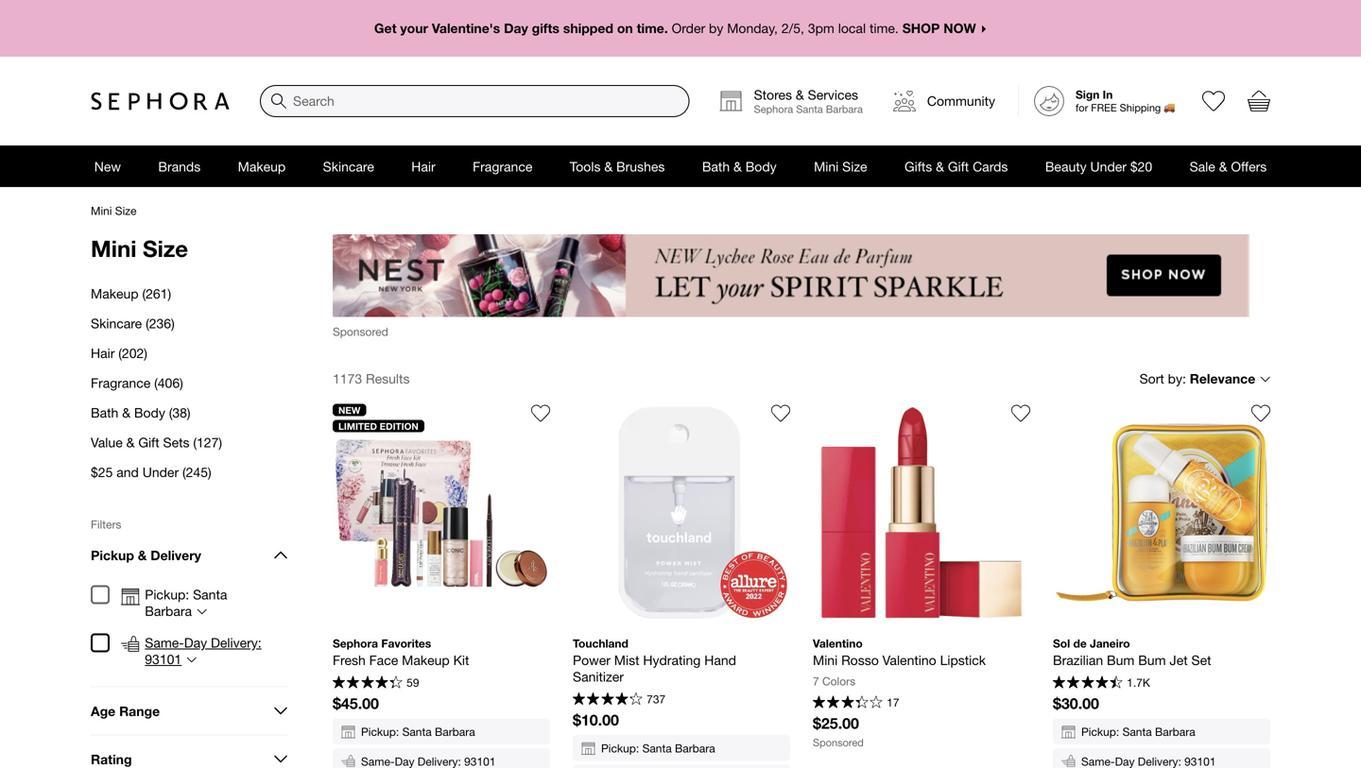 Task type: describe. For each thing, give the bounding box(es) containing it.
& for pickup & delivery
[[138, 548, 147, 563]]

body for bath & body (38)
[[134, 405, 165, 421]]

cards
[[973, 159, 1008, 174]]

delivery:
[[211, 635, 262, 651]]

737
[[647, 693, 666, 706]]

sephora inside sephora favorites fresh face makeup kit
[[333, 637, 378, 650]]

power
[[573, 653, 611, 668]]

range
[[119, 704, 160, 719]]

sale & offers
[[1190, 159, 1267, 174]]

gift for sets
[[138, 435, 159, 451]]

fragrance (406)
[[91, 375, 183, 391]]

stores & services sephora santa barbara
[[754, 87, 863, 115]]

hydrating
[[643, 653, 701, 668]]

get
[[374, 20, 397, 36]]

$30.00
[[1053, 695, 1100, 713]]

fragrance (406) link
[[91, 368, 287, 398]]

time.
[[637, 20, 668, 36]]

touchland power mist hydrating hand sanitizer
[[573, 637, 740, 685]]

colors
[[823, 675, 856, 688]]

by
[[1168, 371, 1183, 387]]

shop now ▸
[[903, 20, 987, 36]]

tools
[[570, 159, 601, 174]]

1 vertical spatial mini size
[[91, 204, 137, 217]]

& for gifts & gift cards
[[936, 159, 945, 174]]

4.5 stars element for $30.00
[[1053, 676, 1123, 691]]

737 reviews element
[[647, 693, 666, 706]]

value
[[91, 435, 123, 451]]

sign in for free shipping 🚚
[[1076, 88, 1175, 114]]

value & gift sets (127) link
[[91, 428, 287, 458]]

$10.00
[[573, 711, 619, 729]]

sign in to love valentino - mini rosso valentino lipstick image
[[1012, 404, 1031, 423]]

tools & brushes
[[570, 159, 665, 174]]

gifts
[[532, 20, 560, 36]]

7
[[813, 675, 819, 688]]

pickup: for $30.00
[[1082, 726, 1120, 739]]

mini inside valentino mini rosso valentino lipstick 7 colors
[[813, 653, 838, 668]]

makeup for makeup (261)
[[91, 286, 139, 302]]

touchland - power mist hydrating hand sanitizer image
[[573, 404, 790, 622]]

pickup
[[91, 548, 134, 563]]

1.7k reviews element
[[1127, 677, 1151, 690]]

santa inside pickup: santa barbara button
[[193, 587, 227, 603]]

sale & offers button
[[1171, 146, 1286, 187]]

same-day delivery: 93101
[[145, 635, 262, 668]]

1 vertical spatial size
[[115, 204, 137, 217]]

santa for $45.00
[[402, 726, 432, 739]]

skincare for skincare (236)
[[91, 316, 142, 331]]

bath & body link
[[684, 146, 796, 187]]

barbara for $10.00
[[675, 742, 715, 755]]

sol de janeiro brazilian bum bum jet set
[[1053, 637, 1212, 668]]

same-
[[145, 635, 184, 651]]

bath for bath & body (38)
[[91, 405, 118, 421]]

2 horizontal spatial size
[[843, 159, 868, 174]]

mini down stores & services sephora santa barbara
[[814, 159, 839, 174]]

rosso
[[842, 653, 879, 668]]

age range
[[91, 704, 160, 719]]

new for new limited edition
[[339, 404, 361, 416]]

pickup: santa barbara for $30.00
[[1082, 726, 1196, 739]]

3.5 stars element
[[813, 696, 883, 711]]

free
[[1091, 102, 1117, 114]]

1 vertical spatial valentino
[[883, 653, 937, 668]]

hair (202)
[[91, 346, 147, 361]]

bath & body (38)
[[91, 405, 191, 421]]

pickup: santa barbara inside button
[[145, 587, 227, 619]]

(38)
[[169, 405, 191, 421]]

sol
[[1053, 637, 1071, 650]]

sephora favorites - fresh face makeup kit image
[[333, 404, 550, 622]]

age range button
[[91, 688, 287, 735]]

new for new
[[94, 159, 121, 174]]

93101
[[145, 652, 182, 668]]

$25.00 sponsored
[[813, 715, 864, 749]]

gifts
[[905, 159, 933, 174]]

makeup link
[[219, 146, 304, 187]]

skincare (236) link
[[91, 309, 287, 339]]

$25
[[91, 465, 113, 480]]

& for bath & body (38)
[[122, 405, 130, 421]]

$25 and under (245)
[[91, 465, 211, 480]]

get your valentine's day gifts shipped on time.
[[374, 20, 672, 36]]

hair link
[[393, 146, 454, 187]]

santa for $10.00
[[643, 742, 672, 755]]

your
[[400, 20, 428, 36]]

sign in to love sol de janeiro - brazilian bum bum jet set image
[[1252, 404, 1271, 423]]

mini down new link
[[91, 204, 112, 217]]

fragrance for fragrance (406)
[[91, 375, 151, 391]]

2 vertical spatial mini size
[[91, 235, 188, 262]]

new limited edition
[[339, 404, 419, 432]]

bath for bath & body
[[702, 159, 730, 174]]

pickup: santa barbara for $45.00
[[361, 726, 475, 739]]

de
[[1074, 637, 1087, 650]]

pickup: santa barbara for $10.00
[[601, 742, 715, 755]]

fragrance for fragrance
[[473, 159, 533, 174]]

0 vertical spatial valentino
[[813, 637, 863, 650]]

:
[[1183, 371, 1187, 387]]

barbara for $30.00
[[1155, 726, 1196, 739]]

value & gift sets (127)
[[91, 435, 222, 451]]

makeup inside sephora favorites fresh face makeup kit
[[402, 653, 450, 668]]

gift for cards
[[948, 159, 969, 174]]

under inside popup button
[[1091, 159, 1127, 174]]

valentine's
[[432, 20, 500, 36]]

and
[[117, 465, 139, 480]]

1 vertical spatial sponsored
[[813, 737, 864, 749]]

stores
[[754, 87, 792, 102]]

shipping
[[1120, 102, 1161, 114]]

barbara inside button
[[145, 604, 192, 619]]

hair for hair (202)
[[91, 346, 115, 361]]

now
[[944, 20, 977, 36]]

17 reviews element
[[887, 696, 900, 710]]

bath & body
[[702, 159, 777, 174]]

(261)
[[142, 286, 171, 302]]

sort by : relevance
[[1140, 371, 1256, 387]]

bath & body (38) link
[[91, 398, 287, 428]]

skincare (236)
[[91, 316, 175, 331]]

beauty under $20 button
[[1027, 146, 1171, 187]]

gifts & gift cards link
[[886, 146, 1027, 187]]

1 bum from the left
[[1107, 653, 1135, 668]]

pickup: for $10.00
[[601, 742, 639, 755]]

1173 results
[[333, 371, 410, 387]]



Task type: locate. For each thing, give the bounding box(es) containing it.
0 horizontal spatial sephora
[[333, 637, 378, 650]]

4.5 stars element for $10.00
[[573, 693, 643, 708]]

sort
[[1140, 371, 1165, 387]]

valentino
[[813, 637, 863, 650], [883, 653, 937, 668]]

community link
[[878, 72, 1011, 130]]

hair (202) link
[[91, 339, 287, 368]]

sephora up fresh at bottom
[[333, 637, 378, 650]]

santa inside stores & services sephora santa barbara
[[796, 103, 823, 115]]

mini size
[[814, 159, 868, 174], [91, 204, 137, 217], [91, 235, 188, 262]]

shop
[[903, 20, 940, 36]]

hair inside "link"
[[412, 159, 436, 174]]

0 vertical spatial gift
[[948, 159, 969, 174]]

sponsored up 1173 results
[[333, 325, 388, 338]]

1 horizontal spatial day
[[504, 20, 528, 36]]

brands link
[[140, 146, 219, 187]]

1 horizontal spatial sponsored
[[813, 737, 864, 749]]

barbara down services
[[826, 103, 863, 115]]

image de bannière avec contenu sponsorisé image
[[333, 234, 1250, 317]]

fragrance down search search box
[[473, 159, 533, 174]]

fresh
[[333, 653, 366, 668]]

delivery
[[151, 548, 201, 563]]

pickup: down delivery
[[145, 587, 189, 603]]

sponsored down $25.00
[[813, 737, 864, 749]]

results
[[366, 371, 410, 387]]

skincare up hair (202)
[[91, 316, 142, 331]]

1.7k
[[1127, 677, 1151, 690]]

4.5 stars element for $45.00
[[333, 676, 402, 691]]

pickup: santa barbara down 1.7k reviews 'element'
[[1082, 726, 1196, 739]]

1 horizontal spatial 4.5 stars element
[[573, 693, 643, 708]]

(202)
[[118, 346, 147, 361]]

services
[[808, 87, 859, 102]]

mist
[[614, 653, 640, 668]]

1 horizontal spatial gift
[[948, 159, 969, 174]]

2 vertical spatial size
[[143, 235, 188, 262]]

edition
[[380, 421, 419, 432]]

sign
[[1076, 88, 1100, 101]]

4.5 stars element
[[333, 676, 402, 691], [1053, 676, 1123, 691], [573, 693, 643, 708]]

shipped
[[563, 20, 614, 36]]

1 horizontal spatial body
[[746, 159, 777, 174]]

0 horizontal spatial bath
[[91, 405, 118, 421]]

lipstick
[[940, 653, 986, 668]]

day inside same-day delivery: 93101
[[184, 635, 207, 651]]

1173
[[333, 371, 362, 387]]

& inside gifts & gift cards link
[[936, 159, 945, 174]]

barbara down hydrating
[[675, 742, 715, 755]]

2 bum from the left
[[1139, 653, 1166, 668]]

brands
[[158, 159, 201, 174]]

0 vertical spatial skincare
[[323, 159, 374, 174]]

size down new link
[[115, 204, 137, 217]]

1 horizontal spatial sephora
[[754, 103, 793, 115]]

makeup right brands
[[238, 159, 286, 174]]

0 vertical spatial new
[[94, 159, 121, 174]]

pickup: santa barbara down 737 reviews element at left
[[601, 742, 715, 755]]

1 horizontal spatial size
[[143, 235, 188, 262]]

0 horizontal spatial skincare
[[91, 316, 142, 331]]

rating button
[[91, 736, 287, 769]]

& inside pickup & delivery dropdown button
[[138, 548, 147, 563]]

face
[[369, 653, 398, 668]]

4.5 stars element up the $10.00
[[573, 693, 643, 708]]

community
[[927, 93, 996, 109]]

santa down the 59 reviews element
[[402, 726, 432, 739]]

0 vertical spatial under
[[1091, 159, 1127, 174]]

sephora
[[754, 103, 793, 115], [333, 637, 378, 650]]

1 horizontal spatial fragrance
[[473, 159, 533, 174]]

mini size up makeup (261)
[[91, 235, 188, 262]]

0 vertical spatial fragrance
[[473, 159, 533, 174]]

0 horizontal spatial gift
[[138, 435, 159, 451]]

& for stores & services sephora santa barbara
[[796, 87, 804, 102]]

0 horizontal spatial day
[[184, 635, 207, 651]]

1 horizontal spatial bath
[[702, 159, 730, 174]]

bath inside bath & body link
[[702, 159, 730, 174]]

1 vertical spatial day
[[184, 635, 207, 651]]

bath up value
[[91, 405, 118, 421]]

go to basket image
[[1248, 90, 1271, 113]]

$20
[[1131, 159, 1153, 174]]

1 vertical spatial body
[[134, 405, 165, 421]]

0 horizontal spatial under
[[143, 465, 179, 480]]

same-day delivery: 93101 button
[[145, 635, 282, 668]]

mini size down new link
[[91, 204, 137, 217]]

0 horizontal spatial fragrance
[[91, 375, 151, 391]]

gift left sets on the left
[[138, 435, 159, 451]]

1 vertical spatial skincare
[[91, 316, 142, 331]]

17
[[887, 696, 900, 710]]

rating
[[91, 752, 132, 768]]

janeiro
[[1090, 637, 1130, 650]]

Search search field
[[261, 86, 689, 116]]

pickup: santa barbara up same-
[[145, 587, 227, 619]]

on
[[617, 20, 633, 36]]

pickup & delivery
[[91, 548, 201, 563]]

& inside bath & body (38) link
[[122, 405, 130, 421]]

& inside sale & offers "popup button"
[[1219, 159, 1228, 174]]

bum
[[1107, 653, 1135, 668], [1139, 653, 1166, 668]]

mini up the 7
[[813, 653, 838, 668]]

sephora inside stores & services sephora santa barbara
[[754, 103, 793, 115]]

barbara inside stores & services sephora santa barbara
[[826, 103, 863, 115]]

day
[[504, 20, 528, 36], [184, 635, 207, 651]]

sol de janeiro - brazilian bum bum jet set image
[[1053, 404, 1271, 622]]

gifts & gift cards
[[905, 159, 1008, 174]]

fragrance
[[473, 159, 533, 174], [91, 375, 151, 391]]

under left the $20
[[1091, 159, 1127, 174]]

barbara down kit
[[435, 726, 475, 739]]

makeup
[[238, 159, 286, 174], [91, 286, 139, 302], [402, 653, 450, 668]]

new inside new limited edition
[[339, 404, 361, 416]]

new left brands link
[[94, 159, 121, 174]]

pickup: down the $10.00
[[601, 742, 639, 755]]

0 horizontal spatial size
[[115, 204, 137, 217]]

day left gifts
[[504, 20, 528, 36]]

& inside stores & services sephora santa barbara
[[796, 87, 804, 102]]

1 horizontal spatial valentino
[[883, 653, 937, 668]]

0 horizontal spatial body
[[134, 405, 165, 421]]

new
[[94, 159, 121, 174], [339, 404, 361, 416]]

sephora down stores
[[754, 103, 793, 115]]

barbara down the jet
[[1155, 726, 1196, 739]]

59
[[407, 677, 419, 690]]

hair right skincare link
[[412, 159, 436, 174]]

day left delivery:
[[184, 635, 207, 651]]

offers
[[1231, 159, 1267, 174]]

0 horizontal spatial hair
[[91, 346, 115, 361]]

hair
[[412, 159, 436, 174], [91, 346, 115, 361]]

body for bath & body
[[746, 159, 777, 174]]

0 horizontal spatial makeup
[[91, 286, 139, 302]]

& for sale & offers
[[1219, 159, 1228, 174]]

tools & brushes link
[[551, 146, 684, 187]]

body down stores
[[746, 159, 777, 174]]

1 horizontal spatial bum
[[1139, 653, 1166, 668]]

0 vertical spatial size
[[843, 159, 868, 174]]

pickup: santa barbara down the 59 reviews element
[[361, 726, 475, 739]]

santa down services
[[796, 103, 823, 115]]

skincare for skincare
[[323, 159, 374, 174]]

skincare link
[[304, 146, 393, 187]]

makeup for makeup
[[238, 159, 286, 174]]

under down the value & gift sets (127)
[[143, 465, 179, 480]]

bum up 1.7k
[[1139, 653, 1166, 668]]

sign in to love sephora favorites - fresh face makeup kit image
[[531, 404, 550, 423]]

& inside tools & brushes link
[[605, 159, 613, 174]]

sale
[[1190, 159, 1216, 174]]

(406)
[[154, 375, 183, 391]]

& inside bath & body link
[[734, 159, 742, 174]]

makeup down favorites
[[402, 653, 450, 668]]

1 vertical spatial sephora
[[333, 637, 378, 650]]

fragrance link
[[454, 146, 551, 187]]

0 vertical spatial makeup
[[238, 159, 286, 174]]

filters
[[91, 518, 121, 531]]

2 horizontal spatial 4.5 stars element
[[1053, 676, 1123, 691]]

santa down pickup & delivery dropdown button
[[193, 587, 227, 603]]

valentino up 17 reviews "element"
[[883, 653, 937, 668]]

valentino up rosso
[[813, 637, 863, 650]]

4.5 stars element up $30.00
[[1053, 676, 1123, 691]]

1 horizontal spatial skincare
[[323, 159, 374, 174]]

skincare left hair "link"
[[323, 159, 374, 174]]

santa for $30.00
[[1123, 726, 1152, 739]]

pickup: down $45.00
[[361, 726, 399, 739]]

barbara for $45.00
[[435, 726, 475, 739]]

beauty
[[1046, 159, 1087, 174]]

2 horizontal spatial makeup
[[402, 653, 450, 668]]

in
[[1103, 88, 1113, 101]]

pickup: santa barbara button
[[145, 587, 282, 620]]

kit
[[453, 653, 469, 668]]

0 horizontal spatial bum
[[1107, 653, 1135, 668]]

bath right brushes at top left
[[702, 159, 730, 174]]

hand
[[705, 653, 737, 668]]

hair for hair
[[412, 159, 436, 174]]

1 horizontal spatial makeup
[[238, 159, 286, 174]]

0 vertical spatial mini size
[[814, 159, 868, 174]]

favorites
[[381, 637, 431, 650]]

pickup: inside button
[[145, 587, 189, 603]]

set
[[1192, 653, 1212, 668]]

size left the gifts
[[843, 159, 868, 174]]

hair left (202)
[[91, 346, 115, 361]]

None search field
[[260, 85, 690, 117]]

1 vertical spatial fragrance
[[91, 375, 151, 391]]

barbara up same-
[[145, 604, 192, 619]]

size up (261)
[[143, 235, 188, 262]]

sign in to love touchland - power mist hydrating hand sanitizer image
[[772, 404, 790, 423]]

makeup up skincare (236)
[[91, 286, 139, 302]]

pickup: for $45.00
[[361, 726, 399, 739]]

▸
[[980, 20, 987, 36]]

0 horizontal spatial valentino
[[813, 637, 863, 650]]

santa down 737 reviews element at left
[[643, 742, 672, 755]]

0 vertical spatial sponsored
[[333, 325, 388, 338]]

0 horizontal spatial 4.5 stars element
[[333, 676, 402, 691]]

gift left cards
[[948, 159, 969, 174]]

makeup (261) link
[[91, 279, 287, 309]]

0 vertical spatial bath
[[702, 159, 730, 174]]

size
[[843, 159, 868, 174], [115, 204, 137, 217], [143, 235, 188, 262]]

skincare
[[323, 159, 374, 174], [91, 316, 142, 331]]

pickup & delivery button
[[91, 532, 287, 579]]

1 vertical spatial gift
[[138, 435, 159, 451]]

1 horizontal spatial new
[[339, 404, 361, 416]]

brazilian
[[1053, 653, 1104, 668]]

1 vertical spatial hair
[[91, 346, 115, 361]]

bath inside bath & body (38) link
[[91, 405, 118, 421]]

for
[[1076, 102, 1089, 114]]

makeup inside "link"
[[91, 286, 139, 302]]

0 horizontal spatial sponsored
[[333, 325, 388, 338]]

1 horizontal spatial under
[[1091, 159, 1127, 174]]

0 horizontal spatial new
[[94, 159, 121, 174]]

mini up makeup (261)
[[91, 235, 137, 262]]

sephora favorites fresh face makeup kit
[[333, 637, 469, 668]]

0 vertical spatial hair
[[412, 159, 436, 174]]

2 vertical spatial makeup
[[402, 653, 450, 668]]

0 vertical spatial body
[[746, 159, 777, 174]]

new up limited
[[339, 404, 361, 416]]

1 vertical spatial new
[[339, 404, 361, 416]]

makeup (261)
[[91, 286, 171, 302]]

valentino - mini rosso valentino lipstick image
[[813, 404, 1031, 622]]

bum down janeiro
[[1107, 653, 1135, 668]]

body left (38)
[[134, 405, 165, 421]]

valentino mini rosso valentino lipstick 7 colors
[[813, 637, 986, 688]]

& inside 'value & gift sets (127)' link
[[126, 435, 135, 451]]

fragrance down hair (202)
[[91, 375, 151, 391]]

1 vertical spatial makeup
[[91, 286, 139, 302]]

1 vertical spatial under
[[143, 465, 179, 480]]

sets
[[163, 435, 190, 451]]

0 vertical spatial sephora
[[754, 103, 793, 115]]

(127)
[[193, 435, 222, 451]]

None field
[[260, 85, 690, 117]]

age
[[91, 704, 116, 719]]

59 reviews element
[[407, 677, 419, 690]]

pickup: down $30.00
[[1082, 726, 1120, 739]]

$25 and under (245) link
[[91, 458, 287, 487]]

mini size down services
[[814, 159, 868, 174]]

4.5 stars element up $45.00
[[333, 676, 402, 691]]

jet
[[1170, 653, 1188, 668]]

1 horizontal spatial hair
[[412, 159, 436, 174]]

& for bath & body
[[734, 159, 742, 174]]

& for tools & brushes
[[605, 159, 613, 174]]

0 vertical spatial day
[[504, 20, 528, 36]]

1 vertical spatial bath
[[91, 405, 118, 421]]

& for value & gift sets (127)
[[126, 435, 135, 451]]

sponsored
[[333, 325, 388, 338], [813, 737, 864, 749]]

santa down 1.7k reviews 'element'
[[1123, 726, 1152, 739]]

sephora homepage image
[[91, 92, 230, 111]]

touchland
[[573, 637, 629, 650]]



Task type: vqa. For each thing, say whether or not it's contained in the screenshot.
$45.00 4.5 stars element
yes



